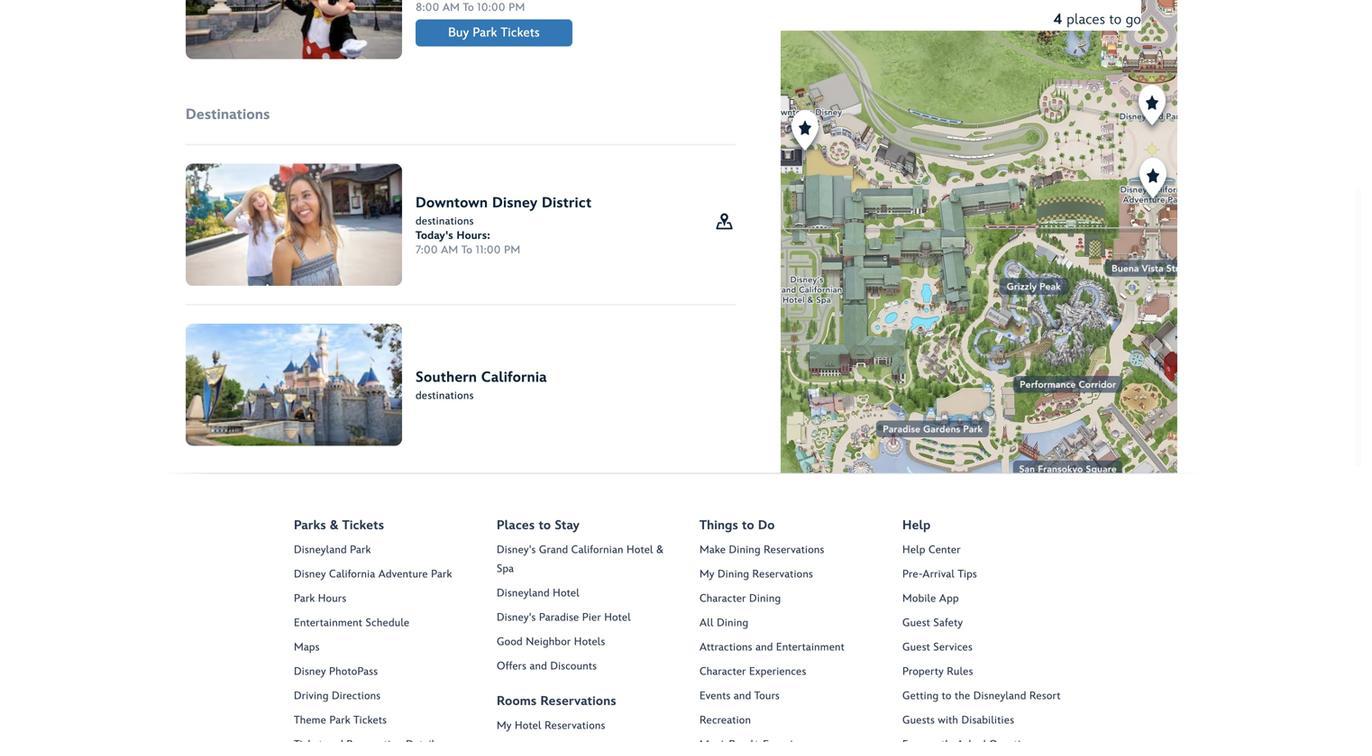 Task type: locate. For each thing, give the bounding box(es) containing it.
character for character experiences
[[700, 665, 746, 678]]

dining down things to do
[[729, 543, 761, 556]]

disney up park hours
[[294, 567, 326, 581]]

reservations for my hotel reservations
[[545, 719, 605, 732]]

make
[[700, 543, 726, 556]]

0 vertical spatial character
[[700, 592, 746, 605]]

california inside disney california adventure park link
[[329, 567, 375, 581]]

park inside 'link'
[[294, 592, 315, 605]]

and inside attractions and entertainment link
[[756, 641, 773, 654]]

and up character experiences
[[756, 641, 773, 654]]

1 vertical spatial and
[[530, 659, 547, 673]]

disneyland inside disneyland park link
[[294, 543, 347, 556]]

disney california adventure park link
[[294, 565, 470, 584]]

1 vertical spatial disney
[[294, 567, 326, 581]]

maps
[[294, 641, 320, 654]]

0 horizontal spatial disneyland
[[294, 543, 347, 556]]

2 vertical spatial tickets
[[354, 714, 387, 727]]

park down 10:00
[[473, 25, 497, 40]]

reservations down rooms reservations
[[545, 719, 605, 732]]

1 vertical spatial destinations
[[416, 214, 474, 228]]

dining for character
[[749, 592, 781, 605]]

2 vertical spatial disneyland
[[973, 689, 1026, 702]]

1 guest from the top
[[902, 616, 930, 629]]

parks & tickets
[[294, 518, 384, 533]]

1 vertical spatial disneyland
[[497, 586, 550, 599]]

do
[[758, 518, 775, 533]]

tickets for buy park tickets
[[501, 25, 540, 40]]

my inside "link"
[[700, 567, 715, 581]]

pre-
[[902, 567, 923, 581]]

help for help
[[902, 518, 931, 533]]

2 horizontal spatial disneyland
[[973, 689, 1026, 702]]

disneyland
[[294, 543, 347, 556], [497, 586, 550, 599], [973, 689, 1026, 702]]

california down "disneyland park"
[[329, 567, 375, 581]]

1 vertical spatial my
[[497, 719, 512, 732]]

0 vertical spatial &
[[330, 518, 338, 533]]

help center
[[902, 543, 961, 556]]

safety
[[933, 616, 963, 629]]

photopass
[[329, 665, 378, 678]]

getting to the disneyland resort
[[902, 689, 1061, 702]]

and inside offers and discounts 'link'
[[530, 659, 547, 673]]

theme park tickets link
[[294, 711, 470, 730]]

1 vertical spatial tickets
[[342, 518, 384, 533]]

grand
[[539, 543, 568, 556]]

rooms
[[497, 694, 537, 709]]

pm right 10:00
[[509, 1, 525, 14]]

attractions and entertainment
[[700, 641, 845, 654]]

to left the
[[942, 689, 952, 702]]

destinations inside southern california destinations
[[416, 389, 474, 402]]

1 vertical spatial am
[[441, 243, 458, 256]]

southern
[[416, 369, 477, 386]]

press m to show on map element
[[179, 146, 736, 464]]

to left do
[[742, 518, 754, 533]]

hours:
[[457, 229, 490, 242]]

0 horizontal spatial and
[[530, 659, 547, 673]]

reservations down the make dining reservations link
[[752, 567, 813, 581]]

downtown disney district destinations today's hours: 7:00 am to 11:00 pm
[[416, 194, 592, 256]]

main content
[[179, 0, 1217, 540]]

mobile app
[[902, 592, 959, 605]]

my down make
[[700, 567, 715, 581]]

tickets
[[501, 25, 540, 40], [342, 518, 384, 533], [354, 714, 387, 727]]

spa
[[497, 562, 514, 575]]

dining up attractions
[[717, 616, 749, 629]]

disney for disney california adventure park
[[294, 567, 326, 581]]

0 vertical spatial destinations
[[186, 106, 270, 124]]

disabilities
[[962, 714, 1014, 727]]

disney's up good on the bottom of page
[[497, 611, 536, 624]]

disney inside downtown disney district destinations today's hours: 7:00 am to 11:00 pm
[[492, 194, 538, 212]]

pm right 11:00
[[504, 243, 521, 256]]

1 help from the top
[[902, 518, 931, 533]]

0 vertical spatial pm
[[509, 1, 525, 14]]

character down attractions
[[700, 665, 746, 678]]

disney left district
[[492, 194, 538, 212]]

1 vertical spatial character
[[700, 665, 746, 678]]

disney's up spa in the left of the page
[[497, 543, 536, 556]]

dining down my dining reservations
[[749, 592, 781, 605]]

good neighbor hotels
[[497, 635, 605, 648]]

2 vertical spatial and
[[734, 689, 751, 702]]

dining for my
[[718, 567, 749, 581]]

guest
[[902, 616, 930, 629], [902, 641, 930, 654]]

help up help center at the bottom of page
[[902, 518, 931, 533]]

1 vertical spatial california
[[329, 567, 375, 581]]

rules
[[947, 665, 973, 678]]

good neighbor hotels link
[[497, 632, 673, 651]]

1 vertical spatial &
[[657, 543, 664, 556]]

disney up driving in the left bottom of the page
[[294, 665, 326, 678]]

disney's inside disney's paradise pier hotel link
[[497, 611, 536, 624]]

& left make
[[657, 543, 664, 556]]

to down hours:
[[461, 243, 473, 256]]

getting
[[902, 689, 939, 702]]

help element
[[902, 540, 1105, 742]]

2 character from the top
[[700, 665, 746, 678]]

0 vertical spatial and
[[756, 641, 773, 654]]

all
[[700, 616, 714, 629]]

and
[[756, 641, 773, 654], [530, 659, 547, 673], [734, 689, 751, 702]]

tickets up disneyland park link
[[342, 518, 384, 533]]

am inside downtown disney district destinations today's hours: 7:00 am to 11:00 pm
[[441, 243, 458, 256]]

destinations inside downtown disney district destinations today's hours: 7:00 am to 11:00 pm
[[416, 214, 474, 228]]

1 horizontal spatial entertainment
[[776, 641, 845, 654]]

2 women walking through a courtyard in the downtown disney district image
[[186, 164, 402, 286]]

dining
[[729, 543, 761, 556], [718, 567, 749, 581], [749, 592, 781, 605], [717, 616, 749, 629]]

tickets down 10:00
[[501, 25, 540, 40]]

1 horizontal spatial disneyland
[[497, 586, 550, 599]]

1 vertical spatial entertainment
[[776, 641, 845, 654]]

1 vertical spatial help
[[902, 543, 926, 556]]

places
[[1067, 11, 1105, 28]]

things to do element
[[700, 540, 902, 742]]

park inside main content
[[473, 25, 497, 40]]

disney inside 'disney photopass' link
[[294, 665, 326, 678]]

park right adventure
[[431, 567, 452, 581]]

reservations up the "my dining reservations" "link"
[[764, 543, 825, 556]]

0 vertical spatial california
[[481, 369, 547, 386]]

to left 10:00
[[463, 1, 474, 14]]

am down today's
[[441, 243, 458, 256]]

entertainment
[[294, 616, 363, 629], [776, 641, 845, 654]]

0 vertical spatial disneyland
[[294, 543, 347, 556]]

8:00 am to 10:00 pm
[[416, 1, 525, 14]]

& right parks
[[330, 518, 338, 533]]

discounts
[[550, 659, 597, 673]]

2 vertical spatial disney
[[294, 665, 326, 678]]

tickets down driving directions link
[[354, 714, 387, 727]]

property
[[902, 665, 944, 678]]

entertainment down hours
[[294, 616, 363, 629]]

theme park tickets
[[294, 714, 387, 727]]

character up all dining
[[700, 592, 746, 605]]

disneyland down property rules link on the right bottom of the page
[[973, 689, 1026, 702]]

disneyland inside disneyland hotel link
[[497, 586, 550, 599]]

0 horizontal spatial my
[[497, 719, 512, 732]]

1 horizontal spatial my
[[700, 567, 715, 581]]

guests with disabilities
[[902, 714, 1014, 727]]

dining inside "link"
[[718, 567, 749, 581]]

1 vertical spatial guest
[[902, 641, 930, 654]]

1 horizontal spatial &
[[657, 543, 664, 556]]

and left the tours at the right bottom
[[734, 689, 751, 702]]

0 vertical spatial my
[[700, 567, 715, 581]]

california right the southern
[[481, 369, 547, 386]]

directions
[[332, 689, 381, 702]]

0 vertical spatial help
[[902, 518, 931, 533]]

park for buy park tickets
[[473, 25, 497, 40]]

reservations for my dining reservations
[[752, 567, 813, 581]]

park hours link
[[294, 589, 470, 608]]

schedule
[[366, 616, 410, 629]]

events
[[700, 689, 731, 702]]

tips
[[958, 567, 977, 581]]

california inside southern california destinations
[[481, 369, 547, 386]]

1 character from the top
[[700, 592, 746, 605]]

park up disney california adventure park
[[350, 543, 371, 556]]

&
[[330, 518, 338, 533], [657, 543, 664, 556]]

help for help center
[[902, 543, 926, 556]]

disneyland down parks
[[294, 543, 347, 556]]

guest safety link
[[902, 613, 1078, 632]]

2 help from the top
[[902, 543, 926, 556]]

make dining reservations
[[700, 543, 825, 556]]

2 horizontal spatial and
[[756, 641, 773, 654]]

good
[[497, 635, 523, 648]]

1 horizontal spatial california
[[481, 369, 547, 386]]

0 horizontal spatial &
[[330, 518, 338, 533]]

entertainment down all dining link
[[776, 641, 845, 654]]

tickets for parks & tickets
[[342, 518, 384, 533]]

guest down the "mobile"
[[902, 616, 930, 629]]

0 horizontal spatial entertainment
[[294, 616, 363, 629]]

my for my dining reservations
[[700, 567, 715, 581]]

disneyland park link
[[294, 540, 470, 559]]

am right 8:00 in the left top of the page
[[443, 1, 460, 14]]

dining for make
[[729, 543, 761, 556]]

park
[[473, 25, 497, 40], [350, 543, 371, 556], [431, 567, 452, 581], [294, 592, 315, 605], [329, 714, 350, 727]]

character for character dining
[[700, 592, 746, 605]]

disneyland hotel
[[497, 586, 580, 599]]

parks & tickets element
[[294, 540, 497, 742]]

to inside help element
[[942, 689, 952, 702]]

services
[[933, 641, 973, 654]]

2 disney's from the top
[[497, 611, 536, 624]]

to left stay
[[539, 518, 551, 533]]

park for disneyland park
[[350, 543, 371, 556]]

attractions
[[700, 641, 753, 654]]

help up pre-
[[902, 543, 926, 556]]

disney's paradise pier hotel
[[497, 611, 631, 624]]

& inside disney's grand californian hotel & spa
[[657, 543, 664, 556]]

0 vertical spatial disney's
[[497, 543, 536, 556]]

property rules
[[902, 665, 973, 678]]

southern california destinations
[[416, 369, 547, 402]]

park left hours
[[294, 592, 315, 605]]

disney's inside disney's grand californian hotel & spa
[[497, 543, 536, 556]]

tickets inside theme park tickets link
[[354, 714, 387, 727]]

0 vertical spatial guest
[[902, 616, 930, 629]]

park for theme park tickets
[[329, 714, 350, 727]]

getting to the disneyland resort link
[[902, 687, 1078, 705]]

and down neighbor
[[530, 659, 547, 673]]

1 horizontal spatial and
[[734, 689, 751, 702]]

disney's grand californian hotel & spa
[[497, 543, 664, 575]]

0 vertical spatial disney
[[492, 194, 538, 212]]

2 guest from the top
[[902, 641, 930, 654]]

1 disney's from the top
[[497, 543, 536, 556]]

entertainment inside parks & tickets "element"
[[294, 616, 363, 629]]

guest up property on the bottom right of the page
[[902, 641, 930, 654]]

all dining link
[[700, 613, 875, 632]]

1 vertical spatial pm
[[504, 243, 521, 256]]

parks
[[294, 518, 326, 533]]

tickets inside buy park tickets link
[[501, 25, 540, 40]]

district
[[542, 194, 592, 212]]

hotel right californian
[[627, 543, 653, 556]]

pm
[[509, 1, 525, 14], [504, 243, 521, 256]]

1 vertical spatial disney's
[[497, 611, 536, 624]]

0 vertical spatial tickets
[[501, 25, 540, 40]]

to
[[463, 1, 474, 14], [1109, 11, 1122, 28], [461, 243, 473, 256], [539, 518, 551, 533], [742, 518, 754, 533], [942, 689, 952, 702]]

my down rooms
[[497, 719, 512, 732]]

disneyland park
[[294, 543, 371, 556]]

2 vertical spatial destinations
[[416, 389, 474, 402]]

disney inside disney california adventure park link
[[294, 567, 326, 581]]

reservations inside "link"
[[752, 567, 813, 581]]

dining up character dining
[[718, 567, 749, 581]]

0 vertical spatial entertainment
[[294, 616, 363, 629]]

destinations
[[186, 106, 270, 124], [416, 214, 474, 228], [416, 389, 474, 402]]

park down driving directions in the left of the page
[[329, 714, 350, 727]]

0 horizontal spatial california
[[329, 567, 375, 581]]

disneyland down spa in the left of the page
[[497, 586, 550, 599]]



Task type: vqa. For each thing, say whether or not it's contained in the screenshot.
'Shop'
no



Task type: describe. For each thing, give the bounding box(es) containing it.
california for southern
[[481, 369, 547, 386]]

guest for guest safety
[[902, 616, 930, 629]]

experiences
[[749, 665, 806, 678]]

hotel down rooms
[[515, 719, 542, 732]]

resort
[[1029, 689, 1061, 702]]

my dining reservations
[[700, 567, 813, 581]]

arrival
[[923, 567, 955, 581]]

stay
[[555, 518, 580, 533]]

pm inside downtown disney district destinations today's hours: 7:00 am to 11:00 pm
[[504, 243, 521, 256]]

offers and discounts link
[[497, 657, 673, 676]]

surrounded by water, sleeping beauty castle features a flag lined bridge leading up to its entrance image
[[179, 320, 409, 450]]

buy
[[448, 25, 469, 40]]

offers
[[497, 659, 527, 673]]

and for stay
[[530, 659, 547, 673]]

guest safety
[[902, 616, 963, 629]]

4
[[1053, 11, 1063, 28]]

paradise
[[539, 611, 579, 624]]

show on map: disneyland park image
[[713, 0, 736, 6]]

help center link
[[902, 540, 1078, 559]]

hotel up disney's paradise pier hotel at bottom left
[[553, 586, 580, 599]]

my hotel reservations link
[[497, 716, 673, 735]]

driving
[[294, 689, 329, 702]]

disney photopass link
[[294, 662, 470, 681]]

hotel inside disney's grand californian hotel & spa
[[627, 543, 653, 556]]

attractions and entertainment link
[[700, 638, 875, 657]]

neighbor
[[526, 635, 571, 648]]

park hours
[[294, 592, 346, 605]]

show on map: downtown disney district image
[[713, 210, 736, 233]]

11:00
[[476, 243, 501, 256]]

downtown
[[416, 194, 488, 212]]

reservations up my hotel reservations link
[[540, 694, 616, 709]]

make dining reservations link
[[700, 540, 875, 559]]

pre-arrival tips
[[902, 567, 977, 581]]

offers and discounts
[[497, 659, 597, 673]]

buy park tickets
[[448, 25, 540, 40]]

character experiences
[[700, 665, 806, 678]]

california for disney
[[329, 567, 375, 581]]

places
[[497, 518, 535, 533]]

8:00
[[416, 1, 440, 14]]

recreation link
[[700, 711, 875, 730]]

tickets for theme park tickets
[[354, 714, 387, 727]]

my for my hotel reservations
[[497, 719, 512, 732]]

7:00
[[416, 243, 438, 256]]

center
[[929, 543, 961, 556]]

mickey, in front of the bridge leading to sleeping beauty castle, welcomes you to disneyland park image
[[186, 0, 402, 59]]

main content containing 4
[[179, 0, 1217, 540]]

maps link
[[294, 638, 470, 657]]

10:00
[[477, 1, 506, 14]]

theme
[[294, 714, 326, 727]]

disney's for disney's paradise pier hotel
[[497, 611, 536, 624]]

places to stay element
[[497, 540, 700, 676]]

disney's grand californian hotel & spa link
[[497, 540, 673, 578]]

tours
[[754, 689, 780, 702]]

things to do
[[700, 518, 775, 533]]

driving directions link
[[294, 687, 470, 705]]

guests
[[902, 714, 935, 727]]

disney photopass
[[294, 665, 378, 678]]

places to stay
[[497, 518, 580, 533]]

0 vertical spatial am
[[443, 1, 460, 14]]

go
[[1126, 11, 1141, 28]]

adventure
[[378, 567, 428, 581]]

entertainment inside the things to do element
[[776, 641, 845, 654]]

disney for disney photopass
[[294, 665, 326, 678]]

disney's paradise pier hotel link
[[497, 608, 673, 627]]

guests with disabilities link
[[902, 711, 1078, 730]]

character dining link
[[700, 589, 875, 608]]

things
[[700, 518, 738, 533]]

to left go
[[1109, 11, 1122, 28]]

my dining reservations link
[[700, 565, 875, 584]]

mobile app link
[[902, 589, 1078, 608]]

to inside downtown disney district destinations today's hours: 7:00 am to 11:00 pm
[[461, 243, 473, 256]]

californian
[[571, 543, 624, 556]]

today's
[[416, 229, 453, 242]]

and for do
[[756, 641, 773, 654]]

disneyland for disneyland park
[[294, 543, 347, 556]]

driving directions
[[294, 689, 381, 702]]

disney's for disney's grand californian hotel & spa
[[497, 543, 536, 556]]

disneyland inside getting to the disneyland resort link
[[973, 689, 1026, 702]]

hotel right pier
[[604, 611, 631, 624]]

reservations for make dining reservations
[[764, 543, 825, 556]]

events and tours link
[[700, 687, 875, 705]]

with
[[938, 714, 958, 727]]

character dining
[[700, 592, 781, 605]]

pier
[[582, 611, 601, 624]]

guest for guest services
[[902, 641, 930, 654]]

mobile
[[902, 592, 936, 605]]

events and tours
[[700, 689, 780, 702]]

app
[[939, 592, 959, 605]]

dining for all
[[717, 616, 749, 629]]

recreation
[[700, 714, 751, 727]]

disneyland hotel link
[[497, 584, 673, 603]]

and inside events and tours link
[[734, 689, 751, 702]]

hours
[[318, 592, 346, 605]]

entertainment schedule
[[294, 616, 410, 629]]

property rules link
[[902, 662, 1078, 681]]

disney california adventure park
[[294, 567, 452, 581]]

character experiences link
[[700, 662, 875, 681]]

disneyland for disneyland hotel
[[497, 586, 550, 599]]

guest services
[[902, 641, 973, 654]]



